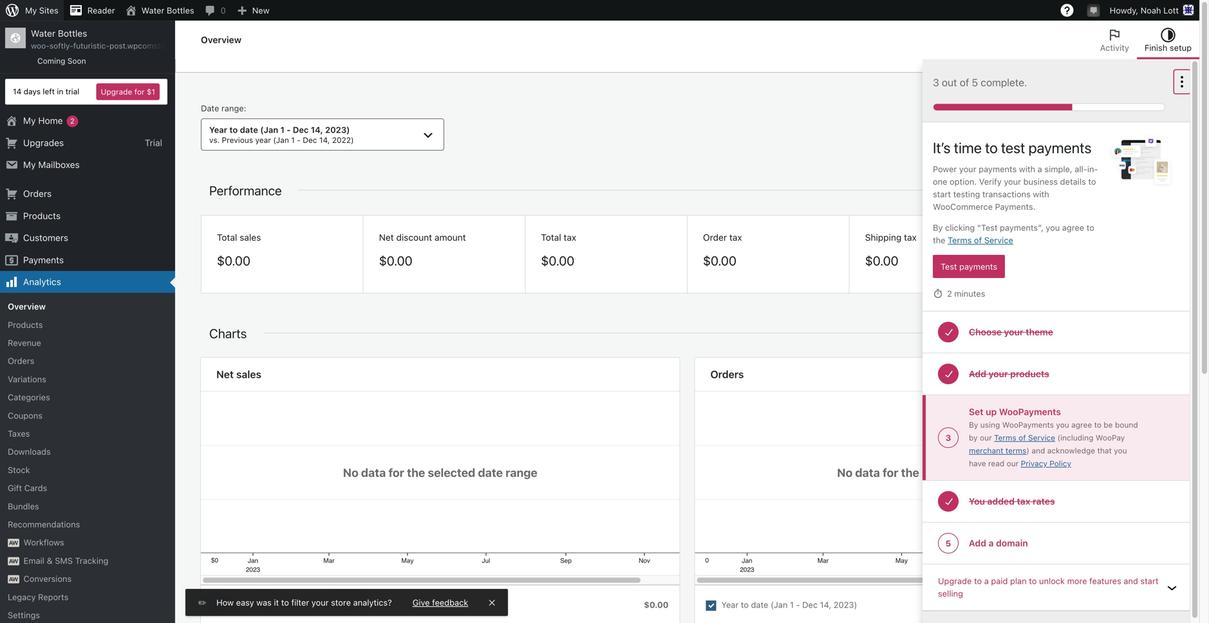 Task type: vqa. For each thing, say whether or not it's contained in the screenshot.
this
no



Task type: describe. For each thing, give the bounding box(es) containing it.
sales for total sales
[[240, 232, 261, 243]]

payment illustration image
[[1108, 133, 1175, 189]]

net sales
[[216, 368, 262, 381]]

0 horizontal spatial of
[[960, 76, 969, 89]]

year to date (jan 1 - dec 14, 2023) for net sales
[[227, 600, 363, 610]]

14, inside option
[[820, 600, 832, 610]]

sites
[[39, 5, 58, 15]]

power your payments with a simple, all-in- one option. verify your business details to start testing transactions with woocommerce payments.
[[933, 164, 1098, 212]]

selling
[[938, 589, 963, 599]]

read
[[988, 459, 1005, 468]]

tax for order tax
[[730, 232, 742, 243]]

year
[[255, 136, 271, 145]]

days
[[24, 87, 41, 96]]

email & sms tracking link
[[0, 552, 175, 570]]

testing
[[953, 189, 980, 199]]

order tax
[[703, 232, 742, 243]]

your for payments
[[959, 164, 977, 174]]

) and acknowledge that you have read our
[[969, 446, 1127, 468]]

have
[[969, 459, 986, 468]]

be
[[1104, 421, 1113, 430]]

analytics link
[[0, 271, 175, 293]]

1 horizontal spatial overview
[[201, 34, 241, 45]]

feedback
[[432, 598, 468, 608]]

workflows link
[[0, 534, 175, 552]]

to inside by clicking "test payments", you agree to the
[[1087, 223, 1095, 233]]

✏
[[198, 598, 206, 608]]

trial
[[66, 87, 79, 96]]

verify
[[979, 177, 1002, 186]]

variations for variations sold
[[1027, 232, 1068, 243]]

main menu navigation
[[0, 21, 198, 623]]

14
[[13, 87, 21, 96]]

(including
[[1058, 433, 1094, 442]]

toolbar navigation
[[0, 0, 1200, 23]]

$0.00 for total sales
[[217, 253, 250, 268]]

paid
[[991, 576, 1008, 586]]

tax for shipping tax
[[904, 232, 917, 243]]

test payments
[[941, 262, 998, 271]]

my for my sites
[[25, 5, 37, 15]]

2 vertical spatial orders
[[711, 368, 744, 381]]

tax for total tax
[[564, 232, 576, 243]]

2023) for orders
[[834, 600, 857, 610]]

terms of service link for woopayments
[[994, 433, 1056, 442]]

0 vertical spatial payments
[[1029, 139, 1092, 157]]

performance
[[209, 183, 282, 198]]

downloads
[[8, 447, 51, 457]]

analytics?
[[353, 598, 392, 608]]

none checkbox containing year to date (jan 1 - dec 14, 2023)
[[201, 593, 680, 617]]

no data for the selected date range for orders
[[837, 466, 1032, 480]]

add a domain
[[969, 538, 1028, 549]]

upgrade for upgrade to a paid plan to unlock more features and start selling
[[938, 576, 972, 586]]

year for orders
[[722, 600, 739, 610]]

my for my home 2
[[23, 115, 36, 126]]

finish setup
[[1145, 43, 1192, 52]]

0
[[221, 5, 226, 15]]

revenue
[[8, 338, 41, 348]]

timer image
[[933, 289, 943, 299]]

gift cards link
[[0, 479, 175, 497]]

charts
[[209, 326, 247, 341]]

reader link
[[64, 0, 120, 21]]

sales for net sales
[[236, 368, 262, 381]]

1 products link from the top
[[0, 205, 175, 227]]

selected for net sales
[[428, 466, 475, 480]]

our inside by using woopayments you agree to be bound by our
[[980, 433, 992, 442]]

bottles for water bottles woo-softly-futuristic-post.wpcomstaging.com coming soon
[[58, 28, 87, 39]]

bottles for water bottles
[[167, 5, 194, 15]]

categories link
[[0, 388, 175, 407]]

it's time to test payments
[[933, 139, 1092, 157]]

range for orders
[[1000, 466, 1032, 480]]

home
[[38, 115, 63, 126]]

service for terms of service (including woopay merchant terms
[[1028, 433, 1056, 442]]

payments
[[23, 255, 64, 265]]

you for that
[[1114, 446, 1127, 455]]

recommendations
[[8, 520, 80, 529]]

store
[[331, 598, 351, 608]]

coupons link
[[0, 407, 175, 425]]

data for net sales
[[361, 466, 386, 480]]

woopayments for up
[[999, 407, 1061, 417]]

overview inside main menu navigation
[[8, 302, 46, 311]]

settings link
[[0, 606, 175, 623]]

give feedback button
[[413, 597, 468, 609]]

"test
[[977, 223, 998, 233]]

finish
[[1145, 43, 1168, 52]]

the for orders
[[901, 466, 919, 480]]

sold
[[1071, 232, 1089, 243]]

conversions link
[[0, 570, 175, 588]]

soon
[[67, 56, 86, 65]]

2 inside the my home 2
[[70, 117, 75, 125]]

$1
[[147, 87, 155, 96]]

terms of service link for "test
[[948, 235, 1014, 245]]

terms of service (including woopay merchant terms
[[969, 433, 1125, 455]]

clicking
[[945, 223, 975, 233]]

1 inside checkbox
[[296, 600, 300, 610]]

filter
[[291, 598, 309, 608]]

2023) inside year to date (jan 1 - dec 14, 2023) vs. previous year (jan 1 - dec 14, 2022)
[[325, 125, 350, 135]]

customers
[[23, 233, 68, 243]]

my home 2
[[23, 115, 75, 126]]

privacy policy link
[[1021, 459, 1072, 468]]

add a domain button
[[923, 523, 1190, 565]]

and inside ) and acknowledge that you have read our
[[1032, 446, 1045, 455]]

and inside upgrade to a paid plan to unlock more features and start selling
[[1124, 576, 1138, 586]]

by clicking "test payments", you agree to the
[[933, 223, 1095, 245]]

Year to date (Jan 1 - Dec 14, 2023) checkbox
[[695, 593, 1174, 617]]

our inside ) and acknowledge that you have read our
[[1007, 459, 1019, 468]]

set
[[969, 407, 984, 417]]

2 orders link from the top
[[0, 352, 175, 370]]

3
[[933, 76, 939, 89]]

of for terms of service
[[974, 235, 982, 245]]

you for payments",
[[1046, 223, 1060, 233]]

- inside option
[[796, 600, 800, 610]]

0 horizontal spatial range
[[221, 103, 244, 113]]

2022)
[[332, 136, 354, 145]]

test payments button
[[933, 255, 1005, 278]]

upgrade for $1
[[101, 87, 155, 96]]

$0.00 for net discount amount
[[379, 253, 413, 268]]

setup
[[1170, 43, 1192, 52]]

woopay
[[1096, 433, 1125, 442]]

net for net discount amount
[[379, 232, 394, 243]]

1 vertical spatial orders
[[8, 356, 34, 366]]

performance indicators menu
[[201, 215, 1174, 294]]

transactions
[[983, 189, 1031, 199]]

new link
[[231, 0, 275, 21]]

settings
[[8, 610, 40, 620]]

my sites link
[[0, 0, 64, 21]]

tax inside button
[[1017, 496, 1031, 507]]

no for net sales
[[343, 466, 359, 480]]

the inside by clicking "test payments", you agree to the
[[933, 235, 946, 245]]

my mailboxes
[[23, 159, 80, 170]]

2 products link from the top
[[0, 316, 175, 334]]

upgrade to a paid plan to unlock more features and start selling
[[938, 576, 1159, 599]]

howdy, noah lott
[[1110, 5, 1179, 15]]

choose your theme
[[969, 327, 1053, 338]]

reports
[[38, 592, 68, 602]]

test
[[1001, 139, 1025, 157]]

tab list containing activity
[[1093, 21, 1200, 59]]

merchant
[[969, 446, 1004, 455]]

terms
[[1006, 446, 1027, 455]]

1 vertical spatial products
[[8, 320, 43, 330]]

upgrades
[[23, 137, 64, 148]]

task list options image
[[1175, 74, 1190, 90]]

details
[[1060, 177, 1086, 186]]

up
[[986, 407, 997, 417]]

add for add a domain
[[969, 538, 987, 549]]

policy
[[1050, 459, 1072, 468]]

plan
[[1010, 576, 1027, 586]]

terms for terms of service
[[948, 235, 972, 245]]

year for net sales
[[227, 600, 245, 610]]

activity button
[[1093, 21, 1137, 59]]

selected for orders
[[922, 466, 970, 480]]

post.wpcomstaging.com
[[109, 41, 198, 50]]

woocommerce
[[933, 202, 993, 212]]

minutes
[[955, 289, 986, 299]]

2 minutes
[[947, 289, 986, 299]]

to inside by using woopayments you agree to be bound by our
[[1094, 421, 1102, 430]]

my for my mailboxes
[[23, 159, 36, 170]]



Task type: locate. For each thing, give the bounding box(es) containing it.
was
[[256, 598, 272, 608]]

by left clicking
[[933, 223, 943, 233]]

2 horizontal spatial the
[[933, 235, 946, 245]]

automatewoo element for conversions
[[8, 575, 19, 584]]

None checkbox
[[201, 617, 680, 623], [695, 617, 1174, 623], [201, 617, 680, 623], [695, 617, 1174, 623]]

total for total sales
[[217, 232, 237, 243]]

bottles
[[167, 5, 194, 15], [58, 28, 87, 39]]

terms up merchant terms link
[[994, 433, 1017, 442]]

agree down details
[[1062, 223, 1085, 233]]

1 horizontal spatial net
[[379, 232, 394, 243]]

add left domain
[[969, 538, 987, 549]]

0 horizontal spatial for
[[134, 87, 145, 96]]

add for add your products
[[969, 369, 987, 379]]

0 vertical spatial add
[[969, 369, 987, 379]]

2 right timer image
[[947, 289, 952, 299]]

sales
[[240, 232, 261, 243], [236, 368, 262, 381]]

vs.
[[209, 136, 220, 145]]

1 horizontal spatial data
[[855, 466, 880, 480]]

total for total tax
[[541, 232, 561, 243]]

upgrade up selling
[[938, 576, 972, 586]]

test
[[941, 262, 957, 271]]

1 inside option
[[790, 600, 794, 610]]

woopayments for using
[[1002, 421, 1054, 430]]

and right )
[[1032, 446, 1045, 455]]

-
[[287, 125, 291, 135], [297, 136, 301, 145], [302, 600, 306, 610], [796, 600, 800, 610]]

shipping
[[865, 232, 902, 243]]

upgrade inside upgrade to a paid plan to unlock more features and start selling
[[938, 576, 972, 586]]

1 horizontal spatial range
[[506, 466, 538, 480]]

with down business
[[1033, 189, 1050, 199]]

1 vertical spatial agree
[[1072, 421, 1092, 430]]

1 no from the left
[[343, 466, 359, 480]]

service down "test
[[984, 235, 1014, 245]]

service up )
[[1028, 433, 1056, 442]]

:
[[244, 103, 246, 113]]

of for terms of service (including woopay merchant terms
[[1019, 433, 1026, 442]]

your for products
[[989, 369, 1008, 379]]

screen options tab element
[[176, 59, 1186, 72]]

and right features
[[1124, 576, 1138, 586]]

1 vertical spatial of
[[974, 235, 982, 245]]

terms of service link
[[948, 235, 1014, 245], [994, 433, 1056, 442]]

rates
[[1033, 496, 1055, 507]]

give feedback
[[413, 598, 468, 608]]

2023) for net sales
[[340, 600, 363, 610]]

net for net sales
[[216, 368, 234, 381]]

out
[[942, 76, 957, 89]]

year to date (jan 1 - dec 14, 2023) vs. previous year (jan 1 - dec 14, 2022)
[[209, 125, 354, 145]]

automatewoo element for email & sms tracking
[[8, 557, 19, 566]]

your right the filter
[[312, 598, 329, 608]]

payments up simple,
[[1029, 139, 1092, 157]]

1 add from the top
[[969, 369, 987, 379]]

0 vertical spatial water
[[141, 5, 164, 15]]

1 orders link from the top
[[0, 183, 175, 205]]

overview down the 0
[[201, 34, 241, 45]]

0 horizontal spatial and
[[1032, 446, 1045, 455]]

1 vertical spatial net
[[216, 368, 234, 381]]

0 horizontal spatial overview
[[8, 302, 46, 311]]

0 vertical spatial upgrade
[[101, 87, 132, 96]]

2 no data for the selected date range from the left
[[837, 466, 1032, 480]]

1 year to date (jan 1 - dec 14, 2023) from the left
[[227, 600, 363, 610]]

you inside ) and acknowledge that you have read our
[[1114, 446, 1127, 455]]

automatewoo element left workflows
[[8, 539, 19, 548]]

agree up (including
[[1072, 421, 1092, 430]]

0 vertical spatial terms
[[948, 235, 972, 245]]

your for theme
[[1004, 327, 1024, 338]]

0 vertical spatial variations
[[1027, 232, 1068, 243]]

0 vertical spatial sales
[[240, 232, 261, 243]]

payments down terms of service
[[960, 262, 998, 271]]

payments",
[[1000, 223, 1044, 233]]

upgrade left $1
[[101, 87, 132, 96]]

0 horizontal spatial water
[[31, 28, 55, 39]]

2 vertical spatial you
[[1114, 446, 1127, 455]]

lott
[[1164, 5, 1179, 15]]

$0.00
[[217, 253, 250, 268], [379, 253, 413, 268], [541, 253, 575, 268], [703, 253, 737, 268], [865, 253, 899, 268], [644, 600, 669, 610]]

add up set
[[969, 369, 987, 379]]

products
[[23, 210, 61, 221], [8, 320, 43, 330]]

the
[[933, 235, 946, 245], [407, 466, 425, 480], [901, 466, 919, 480]]

you inside by using woopayments you agree to be bound by our
[[1056, 421, 1070, 430]]

pencil icon image
[[198, 598, 206, 608]]

0 horizontal spatial start
[[933, 189, 951, 199]]

water inside 'link'
[[141, 5, 164, 15]]

of inside the terms of service (including woopay merchant terms
[[1019, 433, 1026, 442]]

1 total from the left
[[217, 232, 237, 243]]

tab list
[[1093, 21, 1200, 59]]

with
[[1019, 164, 1036, 174], [1033, 189, 1050, 199]]

0 horizontal spatial by
[[933, 223, 943, 233]]

0 vertical spatial and
[[1032, 446, 1045, 455]]

1 vertical spatial orders link
[[0, 352, 175, 370]]

0 horizontal spatial the
[[407, 466, 425, 480]]

payments inside button
[[960, 262, 998, 271]]

by for by clicking "test payments", you agree to the
[[933, 223, 943, 233]]

year inside option
[[722, 600, 739, 610]]

0 horizontal spatial service
[[984, 235, 1014, 245]]

0 vertical spatial by
[[933, 223, 943, 233]]

1 horizontal spatial start
[[1141, 576, 1159, 586]]

2 year to date (jan 1 - dec 14, 2023) from the left
[[722, 600, 857, 610]]

2 selected from the left
[[922, 466, 970, 480]]

our right "by"
[[980, 433, 992, 442]]

of left 5
[[960, 76, 969, 89]]

date
[[201, 103, 219, 113]]

0 vertical spatial overview
[[201, 34, 241, 45]]

payments.
[[995, 202, 1036, 212]]

2 vertical spatial my
[[23, 159, 36, 170]]

to inside power your payments with a simple, all-in- one option. verify your business details to start testing transactions with woocommerce payments.
[[1089, 177, 1096, 186]]

email
[[24, 556, 44, 566]]

0 vertical spatial our
[[980, 433, 992, 442]]

0 horizontal spatial no
[[343, 466, 359, 480]]

date inside year to date (jan 1 - dec 14, 2023) vs. previous year (jan 1 - dec 14, 2022)
[[240, 125, 258, 135]]

variations inside main menu navigation
[[8, 374, 46, 384]]

my inside toolbar navigation
[[25, 5, 37, 15]]

✕
[[489, 598, 495, 608]]

1 vertical spatial with
[[1033, 189, 1050, 199]]

terms of service link up )
[[994, 433, 1056, 442]]

start inside power your payments with a simple, all-in- one option. verify your business details to start testing transactions with woocommerce payments.
[[933, 189, 951, 199]]

a up business
[[1038, 164, 1042, 174]]

more
[[1067, 576, 1087, 586]]

3 out of 5 complete.
[[933, 76, 1027, 89]]

date
[[240, 125, 258, 135], [478, 466, 503, 480], [972, 466, 997, 480], [257, 600, 274, 610], [751, 600, 769, 610]]

products link down analytics link
[[0, 316, 175, 334]]

a left domain
[[989, 538, 994, 549]]

you inside by clicking "test payments", you agree to the
[[1046, 223, 1060, 233]]

0 vertical spatial orders
[[23, 188, 52, 199]]

start down one
[[933, 189, 951, 199]]

sms
[[55, 556, 73, 566]]

your up transactions
[[1004, 177, 1021, 186]]

easy
[[236, 598, 254, 608]]

1 vertical spatial automatewoo element
[[8, 557, 19, 566]]

bottles up softly-
[[58, 28, 87, 39]]

2 data from the left
[[855, 466, 880, 480]]

variations
[[1027, 232, 1068, 243], [8, 374, 46, 384]]

orders link down my mailboxes link
[[0, 183, 175, 205]]

0 horizontal spatial year to date (jan 1 - dec 14, 2023)
[[227, 600, 363, 610]]

simple,
[[1045, 164, 1073, 174]]

1 vertical spatial terms of service link
[[994, 433, 1056, 442]]

upgrade for upgrade for $1
[[101, 87, 132, 96]]

1 vertical spatial a
[[989, 538, 994, 549]]

data for orders
[[855, 466, 880, 480]]

0 vertical spatial woopayments
[[999, 407, 1061, 417]]

1 vertical spatial terms
[[994, 433, 1017, 442]]

you added tax rates button
[[923, 481, 1190, 523]]

acknowledge
[[1048, 446, 1095, 455]]

by inside by using woopayments you agree to be bound by our
[[969, 421, 978, 430]]

payments up verify
[[979, 164, 1017, 174]]

0 horizontal spatial our
[[980, 433, 992, 442]]

you right that
[[1114, 446, 1127, 455]]

total
[[217, 232, 237, 243], [541, 232, 561, 243]]

terms for terms of service (including woopay merchant terms
[[994, 433, 1017, 442]]

a left paid
[[984, 576, 989, 586]]

one
[[933, 177, 948, 186]]

0 link
[[199, 0, 231, 21]]

2 total from the left
[[541, 232, 561, 243]]

1 vertical spatial add
[[969, 538, 987, 549]]

terms of service link down "test
[[948, 235, 1014, 245]]

woopayments
[[999, 407, 1061, 417], [1002, 421, 1054, 430]]

your up option.
[[959, 164, 977, 174]]

data
[[361, 466, 386, 480], [855, 466, 880, 480]]

my left the sites
[[25, 5, 37, 15]]

variations sold link
[[1012, 216, 1174, 294]]

0 vertical spatial a
[[1038, 164, 1042, 174]]

1 vertical spatial sales
[[236, 368, 262, 381]]

to inside year to date (jan 1 - dec 14, 2023) vs. previous year (jan 1 - dec 14, 2022)
[[230, 125, 238, 135]]

variations up categories
[[8, 374, 46, 384]]

0 horizontal spatial no data for the selected date range
[[343, 466, 538, 480]]

1 vertical spatial products link
[[0, 316, 175, 334]]

products up customers
[[23, 210, 61, 221]]

set up woopayments
[[969, 407, 1061, 417]]

14 days left in trial
[[13, 87, 79, 96]]

dec inside option
[[802, 600, 818, 610]]

water bottles link
[[120, 0, 199, 21]]

total sales
[[217, 232, 261, 243]]

bound
[[1115, 421, 1138, 430]]

1 horizontal spatial upgrade
[[938, 576, 972, 586]]

bundles
[[8, 502, 39, 511]]

1 horizontal spatial terms
[[994, 433, 1017, 442]]

1 no data for the selected date range from the left
[[343, 466, 538, 480]]

no data for the selected date range for net sales
[[343, 466, 538, 480]]

automatewoo element up legacy
[[8, 575, 19, 584]]

0 vertical spatial automatewoo element
[[8, 539, 19, 548]]

terms inside the terms of service (including woopay merchant terms
[[994, 433, 1017, 442]]

water
[[141, 5, 164, 15], [31, 28, 55, 39]]

your left the "theme"
[[1004, 327, 1024, 338]]

woopayments down the set up woopayments
[[1002, 421, 1054, 430]]

1 vertical spatial water
[[31, 28, 55, 39]]

0 vertical spatial start
[[933, 189, 951, 199]]

of down "test
[[974, 235, 982, 245]]

bottles left 0 link
[[167, 5, 194, 15]]

your left products on the right
[[989, 369, 1008, 379]]

start right features
[[1141, 576, 1159, 586]]

unlock
[[1039, 576, 1065, 586]]

1 data from the left
[[361, 466, 386, 480]]

automatewoo element left email
[[8, 557, 19, 566]]

in-
[[1088, 164, 1098, 174]]

service for terms of service
[[984, 235, 1014, 245]]

variations inside performance indicators menu
[[1027, 232, 1068, 243]]

0 vertical spatial agree
[[1062, 223, 1085, 233]]

left
[[43, 87, 55, 96]]

using
[[981, 421, 1000, 430]]

by for by using woopayments you agree to be bound by our
[[969, 421, 978, 430]]

0 horizontal spatial net
[[216, 368, 234, 381]]

2 automatewoo element from the top
[[8, 557, 19, 566]]

automatewoo element inside email & sms tracking link
[[8, 557, 19, 566]]

of up terms
[[1019, 433, 1026, 442]]

$0.00 for total tax
[[541, 253, 575, 268]]

upgrade inside button
[[101, 87, 132, 96]]

2 horizontal spatial range
[[1000, 466, 1032, 480]]

1 automatewoo element from the top
[[8, 539, 19, 548]]

products up revenue
[[8, 320, 43, 330]]

a inside upgrade to a paid plan to unlock more features and start selling
[[984, 576, 989, 586]]

payments
[[1029, 139, 1092, 157], [979, 164, 1017, 174], [960, 262, 998, 271]]

1 horizontal spatial our
[[1007, 459, 1019, 468]]

0 vertical spatial products link
[[0, 205, 175, 227]]

water up 'woo-'
[[31, 28, 55, 39]]

2 horizontal spatial for
[[883, 466, 899, 480]]

net left discount
[[379, 232, 394, 243]]

1 horizontal spatial the
[[901, 466, 919, 480]]

1 horizontal spatial bottles
[[167, 5, 194, 15]]

5
[[972, 76, 978, 89]]

woopayments up by using woopayments you agree to be bound by our
[[999, 407, 1061, 417]]

terms down clicking
[[948, 235, 972, 245]]

0 horizontal spatial total
[[217, 232, 237, 243]]

by up "by"
[[969, 421, 978, 430]]

1 vertical spatial upgrade
[[938, 576, 972, 586]]

by
[[969, 433, 978, 442]]

my down upgrades
[[23, 159, 36, 170]]

net discount amount
[[379, 232, 466, 243]]

year to date (jan 1 - dec 14, 2023) inside option
[[722, 600, 857, 610]]

agree inside by using woopayments you agree to be bound by our
[[1072, 421, 1092, 430]]

1 vertical spatial and
[[1124, 576, 1138, 586]]

products
[[1011, 369, 1050, 379]]

to inside option
[[741, 600, 749, 610]]

0 horizontal spatial data
[[361, 466, 386, 480]]

1 vertical spatial by
[[969, 421, 978, 430]]

1 vertical spatial overview
[[8, 302, 46, 311]]

0 vertical spatial terms of service link
[[948, 235, 1014, 245]]

variations left sold
[[1027, 232, 1068, 243]]

1 vertical spatial woopayments
[[1002, 421, 1054, 430]]

0 horizontal spatial variations
[[8, 374, 46, 384]]

range for net sales
[[506, 466, 538, 480]]

my left "home" at top
[[23, 115, 36, 126]]

reader
[[87, 5, 115, 15]]

service inside the terms of service (including woopay merchant terms
[[1028, 433, 1056, 442]]

1 horizontal spatial year to date (jan 1 - dec 14, 2023)
[[722, 600, 857, 610]]

3 automatewoo element from the top
[[8, 575, 19, 584]]

1 vertical spatial 2
[[947, 289, 952, 299]]

the for net sales
[[407, 466, 425, 480]]

no for orders
[[837, 466, 853, 480]]

our down terms
[[1007, 459, 1019, 468]]

year inside year to date (jan 1 - dec 14, 2023) vs. previous year (jan 1 - dec 14, 2022)
[[209, 125, 227, 135]]

water for water bottles woo-softly-futuristic-post.wpcomstaging.com coming soon
[[31, 28, 55, 39]]

bottles inside 'link'
[[167, 5, 194, 15]]

in
[[57, 87, 63, 96]]

0 vertical spatial 2
[[70, 117, 75, 125]]

sales down charts
[[236, 368, 262, 381]]

agree inside by clicking "test payments", you agree to the
[[1062, 223, 1085, 233]]

variations for variations
[[8, 374, 46, 384]]

water inside water bottles woo-softly-futuristic-post.wpcomstaging.com coming soon
[[31, 28, 55, 39]]

$0.00 for order tax
[[703, 253, 737, 268]]

bottles inside water bottles woo-softly-futuristic-post.wpcomstaging.com coming soon
[[58, 28, 87, 39]]

$0.00 for shipping tax
[[865, 253, 899, 268]]

privacy
[[1021, 459, 1048, 468]]

1 horizontal spatial and
[[1124, 576, 1138, 586]]

1 horizontal spatial no
[[837, 466, 853, 480]]

1 horizontal spatial service
[[1028, 433, 1056, 442]]

with up business
[[1019, 164, 1036, 174]]

1 horizontal spatial water
[[141, 5, 164, 15]]

it's
[[933, 139, 951, 157]]

1 horizontal spatial for
[[389, 466, 404, 480]]

sales inside performance indicators menu
[[240, 232, 261, 243]]

date inside option
[[751, 600, 769, 610]]

1 vertical spatial start
[[1141, 576, 1159, 586]]

for inside button
[[134, 87, 145, 96]]

legacy
[[8, 592, 36, 602]]

1 vertical spatial you
[[1056, 421, 1070, 430]]

1 vertical spatial service
[[1028, 433, 1056, 442]]

shipping tax
[[865, 232, 917, 243]]

taxes
[[8, 429, 30, 439]]

woopayments inside by using woopayments you agree to be bound by our
[[1002, 421, 1054, 430]]

automatewoo element inside conversions link
[[8, 575, 19, 584]]

automatewoo element
[[8, 539, 19, 548], [8, 557, 19, 566], [8, 575, 19, 584]]

notification image
[[1089, 5, 1099, 15]]

0 horizontal spatial bottles
[[58, 28, 87, 39]]

for for net sales
[[389, 466, 404, 480]]

products link up payments link
[[0, 205, 175, 227]]

legacy reports link
[[0, 588, 175, 606]]

2 add from the top
[[969, 538, 987, 549]]

2 right "home" at top
[[70, 117, 75, 125]]

1 vertical spatial our
[[1007, 459, 1019, 468]]

0 vertical spatial my
[[25, 5, 37, 15]]

orders link up the categories link
[[0, 352, 175, 370]]

1 horizontal spatial by
[[969, 421, 978, 430]]

automatewoo element for workflows
[[8, 539, 19, 548]]

net down charts
[[216, 368, 234, 381]]

2023) inside year to date (jan 1 - dec 14, 2023) option
[[834, 600, 857, 610]]

1 vertical spatial bottles
[[58, 28, 87, 39]]

for for orders
[[883, 466, 899, 480]]

amount
[[435, 232, 466, 243]]

payments inside power your payments with a simple, all-in- one option. verify your business details to start testing transactions with woocommerce payments.
[[979, 164, 1017, 174]]

customers link
[[0, 227, 175, 249]]

0 horizontal spatial 2
[[70, 117, 75, 125]]

2 vertical spatial automatewoo element
[[8, 575, 19, 584]]

0 vertical spatial products
[[23, 210, 61, 221]]

my mailboxes link
[[0, 154, 175, 176]]

start inside upgrade to a paid plan to unlock more features and start selling
[[1141, 576, 1159, 586]]

a inside button
[[989, 538, 994, 549]]

products link
[[0, 205, 175, 227], [0, 316, 175, 334]]

your inside button
[[989, 369, 1008, 379]]

0 vertical spatial of
[[960, 76, 969, 89]]

0 vertical spatial net
[[379, 232, 394, 243]]

you left sold
[[1046, 223, 1060, 233]]

you added tax rates
[[969, 496, 1055, 507]]

2 horizontal spatial of
[[1019, 433, 1026, 442]]

1 vertical spatial payments
[[979, 164, 1017, 174]]

water up post.wpcomstaging.com
[[141, 5, 164, 15]]

analytics
[[23, 277, 61, 287]]

1 horizontal spatial total
[[541, 232, 561, 243]]

automatewoo element inside workflows link
[[8, 539, 19, 548]]

net
[[379, 232, 394, 243], [216, 368, 234, 381]]

upgrade to a paid plan to unlock more features and start selling button
[[923, 565, 1190, 611]]

privacy policy
[[1021, 459, 1072, 468]]

0 vertical spatial with
[[1019, 164, 1036, 174]]

water for water bottles
[[141, 5, 164, 15]]

1 selected from the left
[[428, 466, 475, 480]]

1 horizontal spatial of
[[974, 235, 982, 245]]

choose
[[969, 327, 1002, 338]]

year to date (jan 1 - dec 14, 2023) for orders
[[722, 600, 857, 610]]

a inside power your payments with a simple, all-in- one option. verify your business details to start testing transactions with woocommerce payments.
[[1038, 164, 1042, 174]]

sales down performance
[[240, 232, 261, 243]]

how
[[216, 598, 234, 608]]

None checkbox
[[201, 593, 680, 617]]

it
[[274, 598, 279, 608]]

2 vertical spatial payments
[[960, 262, 998, 271]]

you up (including
[[1056, 421, 1070, 430]]

overview down analytics
[[8, 302, 46, 311]]

your inside button
[[1004, 327, 1024, 338]]

0 horizontal spatial terms
[[948, 235, 972, 245]]

0 horizontal spatial upgrade
[[101, 87, 132, 96]]

(jan inside option
[[771, 600, 788, 610]]

stock link
[[0, 461, 175, 479]]

2 vertical spatial of
[[1019, 433, 1026, 442]]

2 no from the left
[[837, 466, 853, 480]]

stock
[[8, 465, 30, 475]]

by inside by clicking "test payments", you agree to the
[[933, 223, 943, 233]]

0 vertical spatial orders link
[[0, 183, 175, 205]]

net inside performance indicators menu
[[379, 232, 394, 243]]



